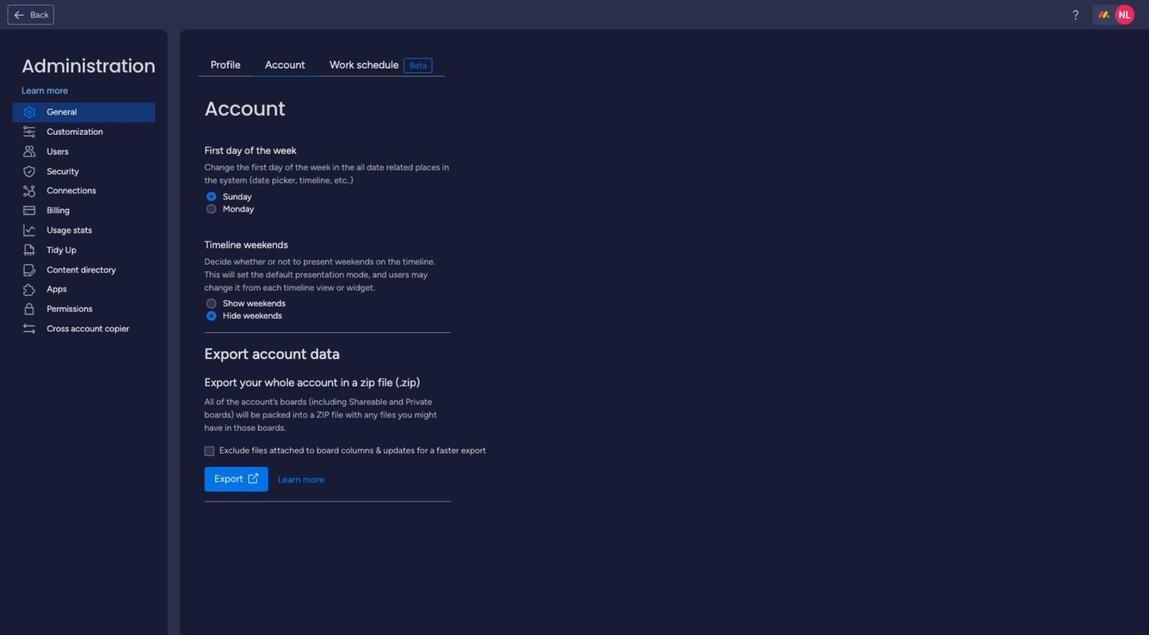 Task type: describe. For each thing, give the bounding box(es) containing it.
help image
[[1070, 9, 1083, 21]]

noah lott image
[[1116, 5, 1135, 25]]

back to workspace image
[[13, 9, 25, 21]]



Task type: locate. For each thing, give the bounding box(es) containing it.
v2 export image
[[248, 474, 258, 485]]



Task type: vqa. For each thing, say whether or not it's contained in the screenshot.
the Help icon
yes



